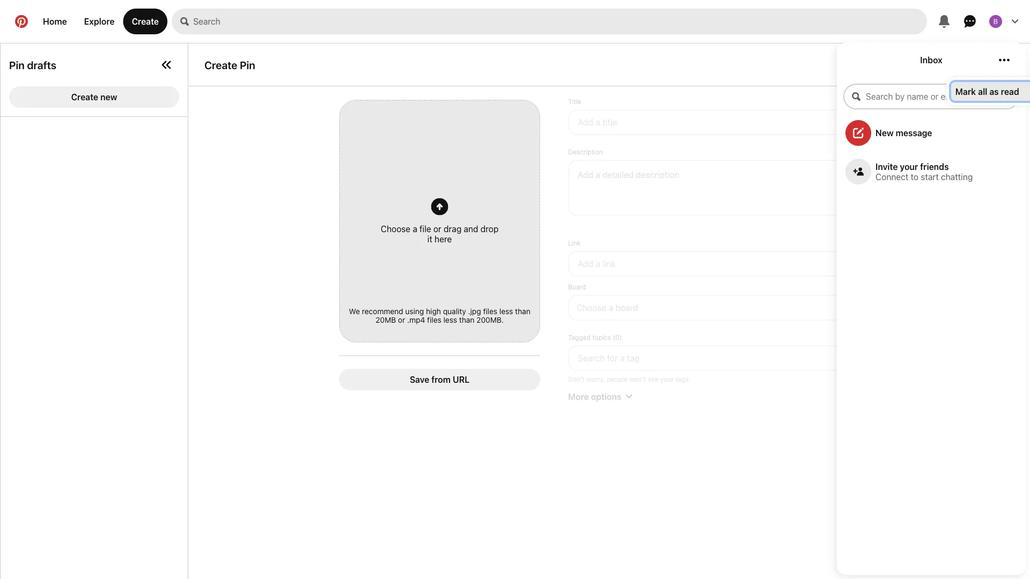 Task type: locate. For each thing, give the bounding box(es) containing it.
chatting
[[942, 172, 973, 182]]

Link url field
[[568, 251, 878, 277]]

mark
[[956, 86, 977, 97]]

your right invite
[[900, 162, 919, 172]]

choose a board button
[[568, 295, 878, 321]]

compose new message image
[[853, 128, 864, 138]]

invite
[[876, 162, 898, 172]]

0 vertical spatial create
[[132, 16, 159, 27]]

create inside button
[[71, 92, 98, 102]]

main content
[[0, 0, 1031, 580]]

Title text field
[[568, 110, 878, 135]]

explore
[[84, 16, 115, 27]]

your
[[900, 162, 919, 172], [661, 376, 674, 383]]

options
[[591, 392, 622, 402]]

new message
[[876, 128, 933, 138]]

new
[[100, 92, 117, 102]]

more options arrow icon image
[[626, 394, 633, 400]]

a
[[609, 303, 614, 313]]

2 horizontal spatial create
[[205, 58, 237, 71]]

Contacts Search Field search field
[[844, 84, 1020, 110]]

1 vertical spatial create
[[205, 58, 237, 71]]

message
[[896, 128, 933, 138]]

create pin
[[205, 58, 255, 71]]

tags
[[676, 376, 689, 383]]

board
[[568, 283, 586, 291]]

1 vertical spatial your
[[661, 376, 674, 383]]

1 horizontal spatial pin
[[240, 58, 255, 71]]

mark all as read menu item
[[952, 82, 1031, 101]]

home
[[43, 16, 67, 27]]

tagged
[[568, 334, 591, 341]]

people
[[607, 376, 628, 383]]

save from url
[[410, 375, 470, 385]]

don't
[[568, 376, 585, 383]]

2 vertical spatial create
[[71, 92, 98, 102]]

new
[[876, 128, 894, 138]]

see
[[648, 376, 659, 383]]

0 horizontal spatial create
[[71, 92, 98, 102]]

0 horizontal spatial your
[[661, 376, 674, 383]]

save
[[410, 375, 430, 385]]

create for create
[[132, 16, 159, 27]]

your right the see
[[661, 376, 674, 383]]

create
[[132, 16, 159, 27], [205, 58, 237, 71], [71, 92, 98, 102]]

1 horizontal spatial create
[[132, 16, 159, 27]]

0 vertical spatial your
[[900, 162, 919, 172]]

1 horizontal spatial your
[[900, 162, 919, 172]]

connect
[[876, 172, 909, 182]]

more options
[[568, 392, 622, 402]]

don't worry, people won't see your tags
[[568, 376, 689, 383]]

pin
[[240, 58, 255, 71], [9, 59, 25, 71]]

worry,
[[587, 376, 605, 383]]

(0)
[[613, 334, 622, 341]]

Tagged topics (0) text field
[[568, 346, 878, 371]]

explore link
[[76, 9, 123, 34]]

Search text field
[[193, 9, 928, 34]]

to
[[911, 172, 919, 182]]

board
[[616, 303, 639, 313]]

title
[[568, 98, 582, 105]]

save from url button
[[339, 369, 541, 391]]

choose
[[577, 303, 607, 313]]



Task type: vqa. For each thing, say whether or not it's contained in the screenshot.
Create
yes



Task type: describe. For each thing, give the bounding box(es) containing it.
your inside 'invite your friends connect to start chatting'
[[900, 162, 919, 172]]

more options button
[[566, 392, 880, 402]]

inbox
[[921, 55, 943, 65]]

tagged topics (0)
[[568, 334, 622, 341]]

search icon image
[[180, 17, 189, 26]]

link
[[568, 239, 581, 247]]

more
[[568, 392, 589, 402]]

invite your friends image
[[853, 166, 864, 177]]

drafts
[[27, 59, 56, 71]]

main content containing create pin
[[0, 0, 1031, 580]]

topics
[[593, 334, 611, 341]]

new message button
[[837, 116, 1026, 150]]

pin drafts
[[9, 59, 56, 71]]

start
[[921, 172, 939, 182]]

won't
[[630, 376, 646, 383]]

as
[[990, 86, 999, 97]]

mark all as read
[[956, 86, 1020, 97]]

url
[[453, 375, 470, 385]]

friends
[[921, 162, 949, 172]]

all
[[979, 86, 988, 97]]

description
[[568, 148, 603, 156]]

read
[[1001, 86, 1020, 97]]

from
[[432, 375, 451, 385]]

bob builder image
[[990, 15, 1003, 28]]

create for create pin
[[205, 58, 237, 71]]

create link
[[123, 9, 168, 34]]

create for create new
[[71, 92, 98, 102]]

create new
[[71, 92, 117, 102]]

invite your friends connect to start chatting
[[876, 162, 973, 182]]

0 horizontal spatial pin
[[9, 59, 25, 71]]

home link
[[34, 9, 76, 34]]

create new button
[[9, 86, 179, 108]]

choose a board
[[577, 303, 639, 313]]



